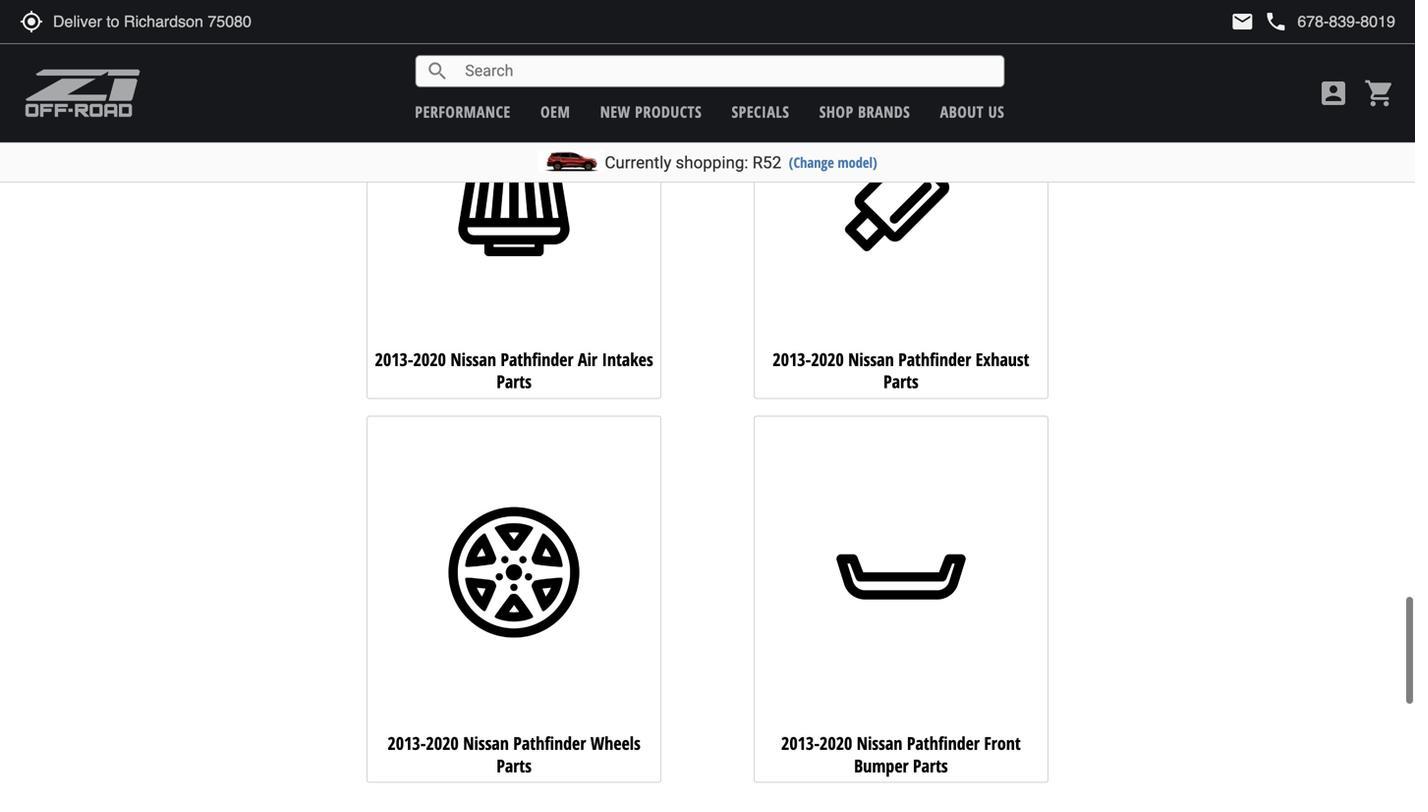 Task type: describe. For each thing, give the bounding box(es) containing it.
pathfinder for wheels
[[513, 732, 586, 756]]

r52
[[752, 153, 781, 172]]

account_box link
[[1313, 78, 1354, 109]]

specials link
[[732, 101, 789, 122]]

model)
[[838, 153, 877, 172]]

2013- for 2013-2020 nissan pathfinder wheels parts
[[388, 732, 426, 756]]

my_location
[[20, 10, 43, 33]]

about
[[940, 101, 984, 122]]

intakes
[[602, 348, 653, 372]]

r52wheels image
[[372, 436, 656, 719]]

r52front bumper image
[[759, 436, 1043, 719]]

parts inside 2013-2020 nissan pathfinder front bumper parts
[[913, 755, 948, 779]]

mail link
[[1231, 10, 1254, 33]]

2013- for 2013-2020 nissan pathfinder air intakes parts
[[375, 348, 413, 372]]

2020 for 2013-2020 nissan pathfinder air intakes parts
[[413, 348, 446, 372]]

(change model) link
[[789, 153, 877, 172]]

new products
[[600, 101, 702, 122]]

currently
[[605, 153, 671, 172]]

2020 for 2013-2020 nissan pathfinder exhaust parts
[[811, 348, 844, 372]]

account_box
[[1318, 78, 1349, 109]]

parts inside 2013-2020 nissan pathfinder air intakes parts
[[497, 370, 532, 394]]

shopping:
[[676, 153, 748, 172]]

bumper
[[854, 755, 909, 779]]

front
[[984, 732, 1021, 756]]

2013-2020 nissan pathfinder wheels parts link
[[367, 416, 661, 784]]

performance
[[415, 101, 511, 122]]

shop brands
[[819, 101, 910, 122]]

parts inside 2013-2020 nissan pathfinder wheels parts
[[497, 755, 532, 779]]

oem
[[540, 101, 570, 122]]

2013-2020 nissan pathfinder exhaust parts
[[773, 348, 1029, 394]]

nissan for 2013-2020 nissan pathfinder front bumper parts
[[857, 732, 903, 756]]

currently shopping: r52 (change model)
[[605, 153, 877, 172]]

2013-2020 nissan pathfinder exhaust parts link
[[754, 32, 1048, 399]]

pathfinder for front
[[907, 732, 980, 756]]



Task type: vqa. For each thing, say whether or not it's contained in the screenshot.
SHOP
yes



Task type: locate. For each thing, give the bounding box(es) containing it.
wheels
[[590, 732, 641, 756]]

2013- inside 2013-2020 nissan pathfinder wheels parts
[[388, 732, 426, 756]]

pathfinder inside 2013-2020 nissan pathfinder air intakes parts
[[501, 348, 573, 372]]

us
[[988, 101, 1005, 122]]

2020 inside 2013-2020 nissan pathfinder front bumper parts
[[820, 732, 852, 756]]

2020 for 2013-2020 nissan pathfinder front bumper parts
[[820, 732, 852, 756]]

Search search field
[[449, 56, 1004, 86]]

2020 inside 2013-2020 nissan pathfinder exhaust parts
[[811, 348, 844, 372]]

nissan inside 2013-2020 nissan pathfinder air intakes parts
[[450, 348, 496, 372]]

products
[[635, 101, 702, 122]]

performance link
[[415, 101, 511, 122]]

nissan for 2013-2020 nissan pathfinder exhaust parts
[[848, 348, 894, 372]]

nissan inside 2013-2020 nissan pathfinder wheels parts
[[463, 732, 509, 756]]

2013-2020 nissan pathfinder front bumper parts link
[[754, 416, 1048, 784]]

new products link
[[600, 101, 702, 122]]

brands
[[858, 101, 910, 122]]

specials
[[732, 101, 789, 122]]

mail
[[1231, 10, 1254, 33]]

about us link
[[940, 101, 1005, 122]]

pathfinder left wheels
[[513, 732, 586, 756]]

about us
[[940, 101, 1005, 122]]

pathfinder inside 2013-2020 nissan pathfinder wheels parts
[[513, 732, 586, 756]]

z1 motorsports logo image
[[25, 69, 141, 118]]

shopping_cart
[[1364, 78, 1395, 109]]

pathfinder left the front
[[907, 732, 980, 756]]

nissan inside 2013-2020 nissan pathfinder exhaust parts
[[848, 348, 894, 372]]

2013- inside 2013-2020 nissan pathfinder air intakes parts
[[375, 348, 413, 372]]

parts
[[497, 370, 532, 394], [883, 370, 918, 394], [497, 755, 532, 779], [913, 755, 948, 779]]

pathfinder inside 2013-2020 nissan pathfinder exhaust parts
[[898, 348, 971, 372]]

2013- for 2013-2020 nissan pathfinder exhaust parts
[[773, 348, 811, 372]]

2013- inside 2013-2020 nissan pathfinder front bumper parts
[[781, 732, 820, 756]]

2020
[[413, 348, 446, 372], [811, 348, 844, 372], [426, 732, 459, 756], [820, 732, 852, 756]]

pathfinder for air
[[501, 348, 573, 372]]

pathfinder for exhaust
[[898, 348, 971, 372]]

shopping_cart link
[[1359, 78, 1395, 109]]

parts inside 2013-2020 nissan pathfinder exhaust parts
[[883, 370, 918, 394]]

oem link
[[540, 101, 570, 122]]

(change
[[789, 153, 834, 172]]

2013-2020 nissan pathfinder front bumper parts
[[781, 732, 1021, 779]]

pathfinder inside 2013-2020 nissan pathfinder front bumper parts
[[907, 732, 980, 756]]

2013-2020 nissan pathfinder wheels parts
[[388, 732, 641, 779]]

2020 for 2013-2020 nissan pathfinder wheels parts
[[426, 732, 459, 756]]

pathfinder left "exhaust"
[[898, 348, 971, 372]]

shop
[[819, 101, 854, 122]]

phone link
[[1264, 10, 1395, 33]]

exhaust
[[976, 348, 1029, 372]]

2013-
[[375, 348, 413, 372], [773, 348, 811, 372], [388, 732, 426, 756], [781, 732, 820, 756]]

pathfinder left "air"
[[501, 348, 573, 372]]

pathfinder
[[501, 348, 573, 372], [898, 348, 971, 372], [513, 732, 586, 756], [907, 732, 980, 756]]

nissan for 2013-2020 nissan pathfinder wheels parts
[[463, 732, 509, 756]]

2013- for 2013-2020 nissan pathfinder front bumper parts
[[781, 732, 820, 756]]

mail phone
[[1231, 10, 1288, 33]]

search
[[426, 59, 449, 83]]

nissan inside 2013-2020 nissan pathfinder front bumper parts
[[857, 732, 903, 756]]

new
[[600, 101, 631, 122]]

nissan
[[450, 348, 496, 372], [848, 348, 894, 372], [463, 732, 509, 756], [857, 732, 903, 756]]

2020 inside 2013-2020 nissan pathfinder air intakes parts
[[413, 348, 446, 372]]

phone
[[1264, 10, 1288, 33]]

air
[[578, 348, 597, 372]]

r52exhaust image
[[759, 51, 1043, 335]]

2013- inside 2013-2020 nissan pathfinder exhaust parts
[[773, 348, 811, 372]]

nissan for 2013-2020 nissan pathfinder air intakes parts
[[450, 348, 496, 372]]

r52air intakes image
[[372, 51, 656, 335]]

2013-2020 nissan pathfinder air intakes parts link
[[367, 32, 661, 399]]

shop brands link
[[819, 101, 910, 122]]

2020 inside 2013-2020 nissan pathfinder wheels parts
[[426, 732, 459, 756]]

2013-2020 nissan pathfinder air intakes parts
[[375, 348, 653, 394]]



